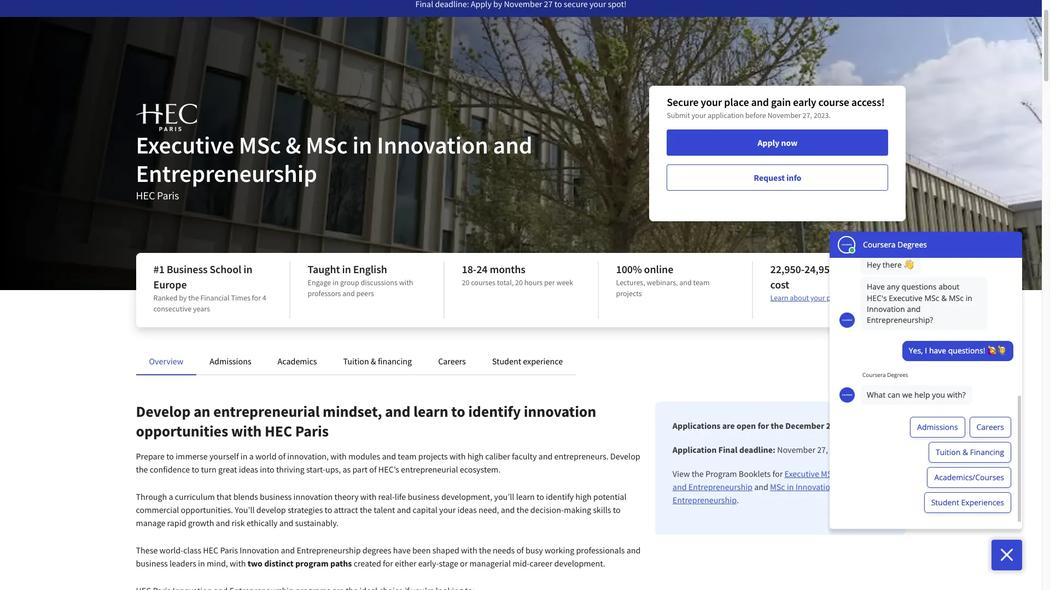 Task type: vqa. For each thing, say whether or not it's contained in the screenshot.


Task type: locate. For each thing, give the bounding box(es) containing it.
either
[[395, 559, 417, 570]]

0 vertical spatial 27,
[[803, 111, 812, 120]]

team up hec's
[[398, 451, 417, 462]]

1 vertical spatial executive
[[785, 469, 820, 480]]

0 vertical spatial &
[[286, 130, 301, 160]]

1 vertical spatial innovation
[[294, 492, 333, 503]]

1 vertical spatial develop
[[611, 451, 641, 462]]

paris
[[157, 189, 179, 202], [295, 422, 329, 442], [220, 546, 238, 556]]

0 vertical spatial team
[[694, 278, 710, 288]]

your inside 22,950-24,950 euro total cost learn about your payment options
[[811, 293, 825, 303]]

0 horizontal spatial hec
[[136, 189, 155, 202]]

identify
[[468, 402, 521, 422], [546, 492, 574, 503]]

career
[[530, 559, 553, 570]]

learn down careers on the bottom left of page
[[414, 402, 448, 422]]

1 vertical spatial identify
[[546, 492, 574, 503]]

high up ecosystem.
[[468, 451, 484, 462]]

apply now button
[[667, 130, 889, 156]]

2 horizontal spatial hec
[[265, 422, 292, 442]]

0 vertical spatial paris
[[157, 189, 179, 202]]

high inside prepare to immerse yourself in a world of innovation, with modules and team projects with high caliber faculty and entrepreneurs. develop the confidence to turn great ideas into thriving start-ups, as part of hec's entrepreneurial ecosystem.
[[468, 451, 484, 462]]

the right "view"
[[692, 469, 704, 480]]

develop inside prepare to immerse yourself in a world of innovation, with modules and team projects with high caliber faculty and entrepreneurs. develop the confidence to turn great ideas into thriving start-ups, as part of hec's entrepreneurial ecosystem.
[[611, 451, 641, 462]]

0 horizontal spatial ideas
[[239, 465, 258, 475]]

in inside executive msc in innovation and entrepreneurship
[[838, 469, 845, 480]]

the inside these world-class hec paris innovation and entrepreneurship degrees have been shaped with the needs of busy working professionals and business leaders in mind, with
[[479, 546, 491, 556]]

identify up caliber
[[468, 402, 521, 422]]

final
[[719, 445, 738, 456]]

team right webinars,
[[694, 278, 710, 288]]

projects
[[616, 289, 642, 299], [418, 451, 448, 462]]

entrepreneurial
[[213, 402, 320, 422], [401, 465, 458, 475]]

develop up potential
[[611, 451, 641, 462]]

november down gain
[[768, 111, 801, 120]]

for left 4
[[252, 293, 261, 303]]

prepare
[[136, 451, 165, 462]]

a inside prepare to immerse yourself in a world of innovation, with modules and team projects with high caliber faculty and entrepreneurs. develop the confidence to turn great ideas into thriving start-ups, as part of hec's entrepreneurial ecosystem.
[[249, 451, 254, 462]]

overview link
[[149, 356, 183, 367]]

innovation inside executive msc in innovation and entrepreneurship
[[847, 469, 886, 480]]

0 vertical spatial a
[[249, 451, 254, 462]]

request info
[[754, 172, 802, 183]]

identify inside through a curriculum that blends business innovation theory with real-life business development, you'll learn to identify high potential commercial opportunities. you'll develop strategies to attract the talent and capital your ideas need, and the decision-making skills to manage rapid growth and risk ethically and sustainably.
[[546, 492, 574, 503]]

by
[[179, 293, 187, 303]]

2 vertical spatial of
[[517, 546, 524, 556]]

turn
[[201, 465, 217, 475]]

1 horizontal spatial team
[[694, 278, 710, 288]]

ideas down development,
[[458, 505, 477, 516]]

a left world
[[249, 451, 254, 462]]

with up or on the bottom left of the page
[[461, 546, 477, 556]]

executive inside executive msc & msc in innovation and entrepreneurship hec paris
[[136, 130, 234, 160]]

1 vertical spatial &
[[371, 356, 376, 367]]

financing
[[378, 356, 412, 367]]

of up thriving
[[278, 451, 286, 462]]

2 vertical spatial hec
[[203, 546, 218, 556]]

2023. down 2023
[[830, 445, 850, 456]]

innovation up entrepreneurs.
[[524, 402, 596, 422]]

1 horizontal spatial 27,
[[818, 445, 828, 456]]

1 horizontal spatial executive
[[785, 469, 820, 480]]

0 vertical spatial high
[[468, 451, 484, 462]]

you'll
[[235, 505, 255, 516]]

managerial
[[470, 559, 511, 570]]

with inside through a curriculum that blends business innovation theory with real-life business development, you'll learn to identify high potential commercial opportunities. you'll develop strategies to attract the talent and capital your ideas need, and the decision-making skills to manage rapid growth and risk ethically and sustainably.
[[361, 492, 377, 503]]

projects inside 100% online lectures, webinars, and team projects
[[616, 289, 642, 299]]

0 vertical spatial learn
[[414, 402, 448, 422]]

with up ups,
[[331, 451, 347, 462]]

mindset,
[[323, 402, 382, 422]]

0 vertical spatial ideas
[[239, 465, 258, 475]]

a up commercial
[[169, 492, 173, 503]]

ideas inside through a curriculum that blends business innovation theory with real-life business development, you'll learn to identify high potential commercial opportunities. you'll develop strategies to attract the talent and capital your ideas need, and the decision-making skills to manage rapid growth and risk ethically and sustainably.
[[458, 505, 477, 516]]

with inside taught in english engage in group discussions with professors and peers
[[399, 278, 413, 288]]

growth
[[188, 518, 214, 529]]

mind,
[[207, 559, 228, 570]]

of up mid-
[[517, 546, 524, 556]]

0 horizontal spatial executive
[[136, 130, 234, 160]]

development,
[[442, 492, 493, 503]]

0 vertical spatial innovation
[[524, 402, 596, 422]]

careers link
[[438, 356, 466, 367]]

business down these
[[136, 559, 168, 570]]

identify up decision-
[[546, 492, 574, 503]]

the up managerial
[[479, 546, 491, 556]]

1 horizontal spatial 20
[[515, 278, 523, 288]]

with right discussions
[[399, 278, 413, 288]]

innovation inside these world-class hec paris innovation and entrepreneurship degrees have been shaped with the needs of busy working professionals and business leaders in mind, with
[[240, 546, 279, 556]]

0 horizontal spatial a
[[169, 492, 173, 503]]

years
[[193, 304, 210, 314]]

develop
[[257, 505, 286, 516]]

2 horizontal spatial of
[[517, 546, 524, 556]]

academics link
[[278, 356, 317, 367]]

to down careers on the bottom left of page
[[451, 402, 465, 422]]

entrepreneurs.
[[555, 451, 609, 462]]

1 horizontal spatial learn
[[516, 492, 535, 503]]

1 horizontal spatial hec
[[203, 546, 218, 556]]

0 vertical spatial 2023.
[[814, 111, 831, 120]]

with left two
[[230, 559, 246, 570]]

0 vertical spatial entrepreneurial
[[213, 402, 320, 422]]

0 horizontal spatial high
[[468, 451, 484, 462]]

and
[[751, 95, 769, 109], [493, 130, 533, 160], [680, 278, 692, 288], [343, 289, 355, 299], [385, 402, 411, 422], [382, 451, 396, 462], [539, 451, 553, 462], [673, 482, 687, 493], [753, 482, 770, 493], [837, 482, 851, 493], [397, 505, 411, 516], [501, 505, 515, 516], [216, 518, 230, 529], [279, 518, 293, 529], [281, 546, 295, 556], [627, 546, 641, 556]]

1 vertical spatial paris
[[295, 422, 329, 442]]

0 vertical spatial identify
[[468, 402, 521, 422]]

team inside 100% online lectures, webinars, and team projects
[[694, 278, 710, 288]]

cost
[[771, 278, 790, 292]]

2 vertical spatial paris
[[220, 546, 238, 556]]

shaped
[[433, 546, 460, 556]]

apply
[[758, 137, 780, 148]]

need,
[[479, 505, 499, 516]]

2023. inside the secure your place and gain early course access! submit your application before november 27, 2023.
[[814, 111, 831, 120]]

been
[[413, 546, 431, 556]]

november inside the secure your place and gain early course access! submit your application before november 27, 2023.
[[768, 111, 801, 120]]

projects up development,
[[418, 451, 448, 462]]

1 vertical spatial entrepreneurial
[[401, 465, 458, 475]]

with left real-
[[361, 492, 377, 503]]

0 vertical spatial develop
[[136, 402, 191, 422]]

in
[[353, 130, 372, 160], [244, 263, 253, 276], [342, 263, 351, 276], [333, 278, 339, 288], [241, 451, 248, 462], [838, 469, 845, 480], [787, 482, 794, 493], [198, 559, 205, 570]]

program
[[295, 559, 329, 570]]

1 vertical spatial november
[[778, 445, 816, 456]]

1 horizontal spatial develop
[[611, 451, 641, 462]]

options
[[857, 293, 881, 303]]

& inside executive msc & msc in innovation and entrepreneurship hec paris
[[286, 130, 301, 160]]

business
[[260, 492, 292, 503], [408, 492, 440, 503], [136, 559, 168, 570]]

your right capital
[[439, 505, 456, 516]]

for right booklets
[[773, 469, 783, 480]]

with up world
[[231, 422, 262, 442]]

0 horizontal spatial 27,
[[803, 111, 812, 120]]

20 right the total,
[[515, 278, 523, 288]]

1 horizontal spatial projects
[[616, 289, 642, 299]]

1 vertical spatial projects
[[418, 451, 448, 462]]

msc in innovation and entrepreneurship link
[[673, 482, 851, 506]]

1 horizontal spatial high
[[576, 492, 592, 503]]

1 horizontal spatial innovation
[[524, 402, 596, 422]]

2 20 from the left
[[515, 278, 523, 288]]

hec paris logo image
[[136, 104, 197, 131]]

0 horizontal spatial learn
[[414, 402, 448, 422]]

1 vertical spatial high
[[576, 492, 592, 503]]

msc inside msc in innovation and entrepreneurship
[[770, 482, 785, 493]]

0 horizontal spatial projects
[[418, 451, 448, 462]]

20 down 18-
[[462, 278, 470, 288]]

1 vertical spatial of
[[370, 465, 377, 475]]

for inside #1 business school in europe ranked by the financial times for 4 consecutive years
[[252, 293, 261, 303]]

27, down 2023
[[818, 445, 828, 456]]

of right 'part'
[[370, 465, 377, 475]]

ideas
[[239, 465, 258, 475], [458, 505, 477, 516]]

18-24 months 20 courses total, 20 hours per week
[[462, 263, 574, 288]]

27, down the early
[[803, 111, 812, 120]]

payment
[[827, 293, 855, 303]]

ideas inside prepare to immerse yourself in a world of innovation, with modules and team projects with high caliber faculty and entrepreneurs. develop the confidence to turn great ideas into thriving start-ups, as part of hec's entrepreneurial ecosystem.
[[239, 465, 258, 475]]

created
[[354, 559, 381, 570]]

2023. down course
[[814, 111, 831, 120]]

ideas left into
[[239, 465, 258, 475]]

0 vertical spatial hec
[[136, 189, 155, 202]]

business up develop
[[260, 492, 292, 503]]

develop inside develop an entrepreneurial mindset, and learn to identify innovation opportunities with hec paris
[[136, 402, 191, 422]]

executive inside executive msc in innovation and entrepreneurship
[[785, 469, 820, 480]]

cohort!
[[847, 421, 875, 432]]

1 vertical spatial team
[[398, 451, 417, 462]]

0 horizontal spatial entrepreneurial
[[213, 402, 320, 422]]

booklets
[[739, 469, 771, 480]]

consecutive
[[153, 304, 192, 314]]

1 vertical spatial learn
[[516, 492, 535, 503]]

high up making
[[576, 492, 592, 503]]

0 horizontal spatial &
[[286, 130, 301, 160]]

0 vertical spatial projects
[[616, 289, 642, 299]]

hours
[[525, 278, 543, 288]]

as
[[343, 465, 351, 475]]

attract
[[334, 505, 358, 516]]

1 horizontal spatial entrepreneurial
[[401, 465, 458, 475]]

group
[[340, 278, 359, 288]]

&
[[286, 130, 301, 160], [371, 356, 376, 367]]

executive for &
[[136, 130, 234, 160]]

financial
[[200, 293, 230, 303]]

develop left "an"
[[136, 402, 191, 422]]

innovation up strategies
[[294, 492, 333, 503]]

18-
[[462, 263, 477, 276]]

rapid
[[167, 518, 186, 529]]

entrepreneurial inside prepare to immerse yourself in a world of innovation, with modules and team projects with high caliber faculty and entrepreneurs. develop the confidence to turn great ideas into thriving start-ups, as part of hec's entrepreneurial ecosystem.
[[401, 465, 458, 475]]

2023.
[[814, 111, 831, 120], [830, 445, 850, 456]]

0 horizontal spatial paris
[[157, 189, 179, 202]]

engage
[[308, 278, 331, 288]]

november down december
[[778, 445, 816, 456]]

1 vertical spatial ideas
[[458, 505, 477, 516]]

4
[[263, 293, 266, 303]]

1 horizontal spatial identify
[[546, 492, 574, 503]]

24
[[477, 263, 488, 276]]

commercial
[[136, 505, 179, 516]]

secure your place and gain early course access! submit your application before november 27, 2023.
[[667, 95, 885, 120]]

early-
[[418, 559, 439, 570]]

professionals
[[576, 546, 625, 556]]

paris inside executive msc & msc in innovation and entrepreneurship hec paris
[[157, 189, 179, 202]]

a inside through a curriculum that blends business innovation theory with real-life business development, you'll learn to identify high potential commercial opportunities. you'll develop strategies to attract the talent and capital your ideas need, and the decision-making skills to manage rapid growth and risk ethically and sustainably.
[[169, 492, 173, 503]]

0 horizontal spatial develop
[[136, 402, 191, 422]]

0 horizontal spatial of
[[278, 451, 286, 462]]

taught in english engage in group discussions with professors and peers
[[308, 263, 413, 299]]

learn right you'll
[[516, 492, 535, 503]]

your right about
[[811, 293, 825, 303]]

0 horizontal spatial identify
[[468, 402, 521, 422]]

0 vertical spatial executive
[[136, 130, 234, 160]]

hec's
[[379, 465, 399, 475]]

request
[[754, 172, 785, 183]]

business up capital
[[408, 492, 440, 503]]

2 horizontal spatial paris
[[295, 422, 329, 442]]

lectures,
[[616, 278, 645, 288]]

to inside develop an entrepreneurial mindset, and learn to identify innovation opportunities with hec paris
[[451, 402, 465, 422]]

the left decision-
[[517, 505, 529, 516]]

projects down the lectures,
[[616, 289, 642, 299]]

entrepreneurial up life
[[401, 465, 458, 475]]

0 vertical spatial november
[[768, 111, 801, 120]]

1 vertical spatial hec
[[265, 422, 292, 442]]

0 horizontal spatial 20
[[462, 278, 470, 288]]

0 horizontal spatial business
[[136, 559, 168, 570]]

are
[[723, 421, 735, 432]]

info
[[787, 172, 802, 183]]

innovation inside develop an entrepreneurial mindset, and learn to identify innovation opportunities with hec paris
[[524, 402, 596, 422]]

courses
[[471, 278, 496, 288]]

1 horizontal spatial ideas
[[458, 505, 477, 516]]

entrepreneurial up world
[[213, 402, 320, 422]]

the down prepare
[[136, 465, 148, 475]]

view the program booklets for
[[673, 469, 785, 480]]

student experience link
[[492, 356, 563, 367]]

the right by
[[188, 293, 199, 303]]

team inside prepare to immerse yourself in a world of innovation, with modules and team projects with high caliber faculty and entrepreneurs. develop the confidence to turn great ideas into thriving start-ups, as part of hec's entrepreneurial ecosystem.
[[398, 451, 417, 462]]

0 horizontal spatial innovation
[[294, 492, 333, 503]]

1 vertical spatial a
[[169, 492, 173, 503]]

0 horizontal spatial team
[[398, 451, 417, 462]]

and inside the secure your place and gain early course access! submit your application before november 27, 2023.
[[751, 95, 769, 109]]

1 horizontal spatial a
[[249, 451, 254, 462]]

1 horizontal spatial paris
[[220, 546, 238, 556]]



Task type: describe. For each thing, give the bounding box(es) containing it.
hec inside these world-class hec paris innovation and entrepreneurship degrees have been shaped with the needs of busy working professionals and business leaders in mind, with
[[203, 546, 218, 556]]

entrepreneurship inside msc in innovation and entrepreneurship
[[673, 495, 737, 506]]

with up ecosystem.
[[450, 451, 466, 462]]

1 horizontal spatial of
[[370, 465, 377, 475]]

in inside prepare to immerse yourself in a world of innovation, with modules and team projects with high caliber faculty and entrepreneurs. develop the confidence to turn great ideas into thriving start-ups, as part of hec's entrepreneurial ecosystem.
[[241, 451, 248, 462]]

the left december
[[771, 421, 784, 432]]

opportunities.
[[181, 505, 233, 516]]

2023
[[826, 421, 845, 432]]

application
[[708, 111, 744, 120]]

business
[[167, 263, 208, 276]]

blends
[[233, 492, 258, 503]]

entrepreneurial inside develop an entrepreneurial mindset, and learn to identify innovation opportunities with hec paris
[[213, 402, 320, 422]]

the inside prepare to immerse yourself in a world of innovation, with modules and team projects with high caliber faculty and entrepreneurs. develop the confidence to turn great ideas into thriving start-ups, as part of hec's entrepreneurial ecosystem.
[[136, 465, 148, 475]]

start-
[[306, 465, 326, 475]]

tuition & financing
[[343, 356, 412, 367]]

22,950-
[[771, 263, 805, 276]]

risk
[[232, 518, 245, 529]]

develop an entrepreneurial mindset, and learn to identify innovation opportunities with hec paris
[[136, 402, 596, 442]]

theory
[[335, 492, 359, 503]]

hec inside executive msc & msc in innovation and entrepreneurship hec paris
[[136, 189, 155, 202]]

1 horizontal spatial business
[[260, 492, 292, 503]]

program
[[706, 469, 737, 480]]

entrepreneurship inside executive msc in innovation and entrepreneurship
[[689, 482, 753, 493]]

2 horizontal spatial business
[[408, 492, 440, 503]]

and inside develop an entrepreneurial mindset, and learn to identify innovation opportunities with hec paris
[[385, 402, 411, 422]]

per
[[544, 278, 555, 288]]

academics
[[278, 356, 317, 367]]

careers
[[438, 356, 466, 367]]

to right skills
[[613, 505, 621, 516]]

application
[[673, 445, 717, 456]]

course
[[819, 95, 850, 109]]

prepare to immerse yourself in a world of innovation, with modules and team projects with high caliber faculty and entrepreneurs. develop the confidence to turn great ideas into thriving start-ups, as part of hec's entrepreneurial ecosystem.
[[136, 451, 641, 475]]

online
[[644, 263, 674, 276]]

executive for in
[[785, 469, 820, 480]]

22,950-24,950 euro total cost learn about your payment options
[[771, 263, 883, 303]]

learn about your payment options link
[[771, 293, 881, 303]]

tuition & financing link
[[343, 356, 412, 367]]

1 vertical spatial 27,
[[818, 445, 828, 456]]

msc in innovation and entrepreneurship
[[673, 482, 851, 506]]

request info button
[[667, 165, 889, 191]]

1 20 from the left
[[462, 278, 470, 288]]

100% online lectures, webinars, and team projects
[[616, 263, 710, 299]]

your right submit
[[692, 111, 706, 120]]

#1
[[153, 263, 165, 276]]

with inside develop an entrepreneurial mindset, and learn to identify innovation opportunities with hec paris
[[231, 422, 262, 442]]

paris inside these world-class hec paris innovation and entrepreneurship degrees have been shaped with the needs of busy working professionals and business leaders in mind, with
[[220, 546, 238, 556]]

capital
[[413, 505, 438, 516]]

these
[[136, 546, 158, 556]]

your inside through a curriculum that blends business innovation theory with real-life business development, you'll learn to identify high potential commercial opportunities. you'll develop strategies to attract the talent and capital your ideas need, and the decision-making skills to manage rapid growth and risk ethically and sustainably.
[[439, 505, 456, 516]]

life
[[395, 492, 406, 503]]

making
[[564, 505, 591, 516]]

learn inside through a curriculum that blends business innovation theory with real-life business development, you'll learn to identify high potential commercial opportunities. you'll develop strategies to attract the talent and capital your ideas need, and the decision-making skills to manage rapid growth and risk ethically and sustainably.
[[516, 492, 535, 503]]

two distinct program paths created for either early-stage or managerial mid-career development.
[[248, 559, 607, 570]]

application final deadline: november 27, 2023.
[[673, 445, 850, 456]]

and inside msc in innovation and entrepreneurship
[[837, 482, 851, 493]]

great
[[218, 465, 237, 475]]

confidence
[[150, 465, 190, 475]]

identify inside develop an entrepreneurial mindset, and learn to identify innovation opportunities with hec paris
[[468, 402, 521, 422]]

projects inside prepare to immerse yourself in a world of innovation, with modules and team projects with high caliber faculty and entrepreneurs. develop the confidence to turn great ideas into thriving start-ups, as part of hec's entrepreneurial ecosystem.
[[418, 451, 448, 462]]

.
[[737, 495, 739, 506]]

secure
[[667, 95, 699, 109]]

learn inside develop an entrepreneurial mindset, and learn to identify innovation opportunities with hec paris
[[414, 402, 448, 422]]

taught
[[308, 263, 340, 276]]

manage
[[136, 518, 165, 529]]

professors
[[308, 289, 341, 299]]

in inside executive msc & msc in innovation and entrepreneurship hec paris
[[353, 130, 372, 160]]

and inside executive msc & msc in innovation and entrepreneurship hec paris
[[493, 130, 533, 160]]

and inside 100% online lectures, webinars, and team projects
[[680, 278, 692, 288]]

innovation inside msc in innovation and entrepreneurship
[[796, 482, 835, 493]]

before
[[746, 111, 766, 120]]

paths
[[330, 559, 352, 570]]

applications
[[673, 421, 721, 432]]

0 vertical spatial of
[[278, 451, 286, 462]]

and inside taught in english engage in group discussions with professors and peers
[[343, 289, 355, 299]]

business inside these world-class hec paris innovation and entrepreneurship degrees have been shaped with the needs of busy working professionals and business leaders in mind, with
[[136, 559, 168, 570]]

to up decision-
[[537, 492, 544, 503]]

total,
[[497, 278, 514, 288]]

for down degrees
[[383, 559, 393, 570]]

mid-
[[513, 559, 530, 570]]

the inside #1 business school in europe ranked by the financial times for 4 consecutive years
[[188, 293, 199, 303]]

open
[[737, 421, 756, 432]]

about
[[790, 293, 809, 303]]

you'll
[[494, 492, 515, 503]]

and inside executive msc in innovation and entrepreneurship
[[673, 482, 687, 493]]

potential
[[594, 492, 627, 503]]

immerse
[[176, 451, 208, 462]]

27, inside the secure your place and gain early course access! submit your application before november 27, 2023.
[[803, 111, 812, 120]]

tuition
[[343, 356, 369, 367]]

peers
[[356, 289, 374, 299]]

caliber
[[485, 451, 510, 462]]

to up the sustainably.
[[325, 505, 332, 516]]

an
[[194, 402, 210, 422]]

1 horizontal spatial &
[[371, 356, 376, 367]]

msc inside executive msc in innovation and entrepreneurship
[[821, 469, 836, 480]]

innovation inside executive msc & msc in innovation and entrepreneurship hec paris
[[377, 130, 489, 160]]

ethically
[[247, 518, 278, 529]]

english
[[353, 263, 387, 276]]

your up application
[[701, 95, 722, 109]]

curriculum
[[175, 492, 215, 503]]

student
[[492, 356, 521, 367]]

in inside msc in innovation and entrepreneurship
[[787, 482, 794, 493]]

for right the open
[[758, 421, 769, 432]]

hec inside develop an entrepreneurial mindset, and learn to identify innovation opportunities with hec paris
[[265, 422, 292, 442]]

through a curriculum that blends business innovation theory with real-life business development, you'll learn to identify high potential commercial opportunities. you'll develop strategies to attract the talent and capital your ideas need, and the decision-making skills to manage rapid growth and risk ethically and sustainably.
[[136, 492, 627, 529]]

part
[[353, 465, 368, 475]]

1 vertical spatial 2023.
[[830, 445, 850, 456]]

entrepreneurship inside these world-class hec paris innovation and entrepreneurship degrees have been shaped with the needs of busy working professionals and business leaders in mind, with
[[297, 546, 361, 556]]

to up confidence
[[166, 451, 174, 462]]

learn
[[771, 293, 789, 303]]

leaders
[[170, 559, 196, 570]]

100%
[[616, 263, 642, 276]]

paris inside develop an entrepreneurial mindset, and learn to identify innovation opportunities with hec paris
[[295, 422, 329, 442]]

busy
[[526, 546, 543, 556]]

strategies
[[288, 505, 323, 516]]

decision-
[[531, 505, 564, 516]]

in inside #1 business school in europe ranked by the financial times for 4 consecutive years
[[244, 263, 253, 276]]

needs
[[493, 546, 515, 556]]

two
[[248, 559, 263, 570]]

high inside through a curriculum that blends business innovation theory with real-life business development, you'll learn to identify high potential commercial opportunities. you'll develop strategies to attract the talent and capital your ideas need, and the decision-making skills to manage rapid growth and risk ethically and sustainably.
[[576, 492, 592, 503]]

to left turn in the bottom of the page
[[192, 465, 199, 475]]

ecosystem.
[[460, 465, 501, 475]]

into
[[260, 465, 275, 475]]

in inside these world-class hec paris innovation and entrepreneurship degrees have been shaped with the needs of busy working professionals and business leaders in mind, with
[[198, 559, 205, 570]]

world
[[255, 451, 277, 462]]

the left talent
[[360, 505, 372, 516]]

entrepreneurship inside executive msc & msc in innovation and entrepreneurship hec paris
[[136, 159, 317, 189]]

times
[[231, 293, 250, 303]]

degrees
[[363, 546, 392, 556]]

skills
[[593, 505, 611, 516]]

innovation inside through a curriculum that blends business innovation theory with real-life business development, you'll learn to identify high potential commercial opportunities. you'll develop strategies to attract the talent and capital your ideas need, and the decision-making skills to manage rapid growth and risk ethically and sustainably.
[[294, 492, 333, 503]]

discussions
[[361, 278, 398, 288]]

access!
[[852, 95, 885, 109]]

through
[[136, 492, 167, 503]]

of inside these world-class hec paris innovation and entrepreneurship degrees have been shaped with the needs of busy working professionals and business leaders in mind, with
[[517, 546, 524, 556]]



